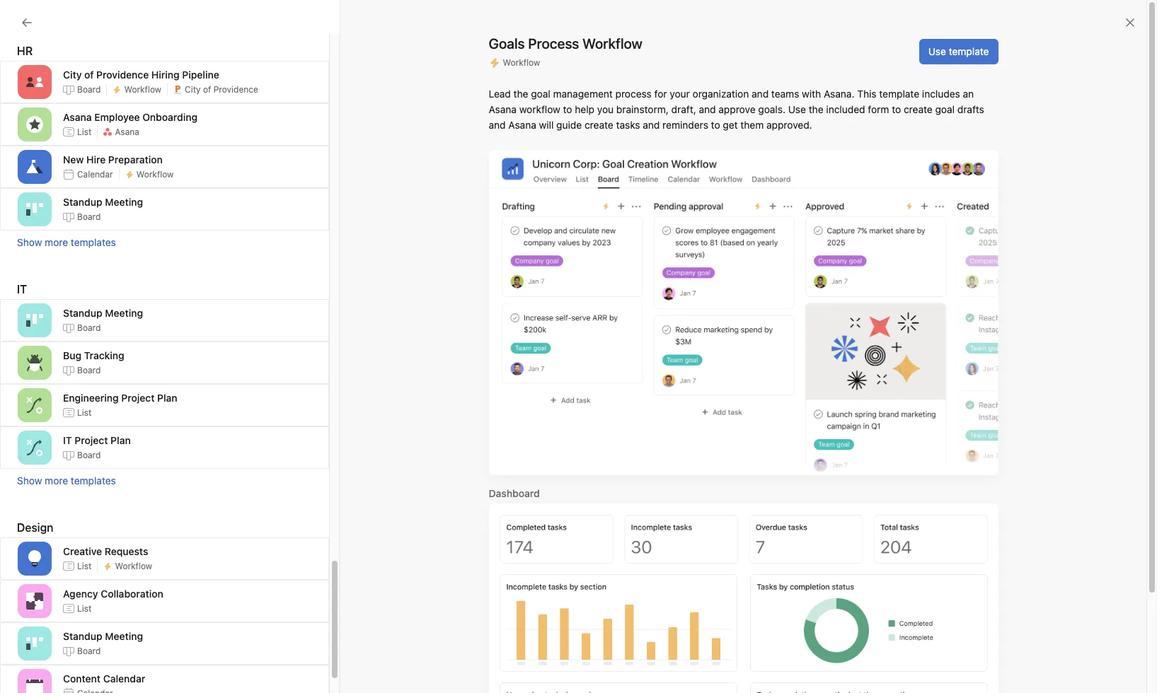 Task type: vqa. For each thing, say whether or not it's contained in the screenshot.
Collaboration
yes



Task type: locate. For each thing, give the bounding box(es) containing it.
project
[[291, 178, 323, 190]]

3 board from the top
[[77, 323, 101, 333]]

1 templates from the top
[[71, 236, 116, 249]]

1 vertical spatial providence
[[214, 84, 258, 95]]

tasks
[[53, 71, 77, 83], [616, 119, 640, 131]]

city down pipeline
[[185, 84, 201, 95]]

more up design
[[45, 475, 68, 487]]

calendar right content at the left bottom of the page
[[103, 673, 145, 685]]

0 vertical spatial standup meeting image
[[26, 312, 43, 329]]

it right it project plan icon
[[63, 434, 72, 446]]

calendar inside dropdown button
[[103, 673, 145, 685]]

pipeline
[[182, 68, 219, 80]]

show more templates button for hr
[[17, 236, 312, 249]]

0 vertical spatial project
[[121, 392, 155, 404]]

1 vertical spatial calendar
[[103, 673, 145, 685]]

of for city of providence
[[203, 84, 211, 95]]

0 vertical spatial goals
[[489, 35, 525, 52]]

use up 'approved.'
[[789, 103, 806, 115]]

providence for city of providence
[[214, 84, 258, 95]]

city of providence hiring pipeline image
[[26, 74, 43, 91]]

2 show more templates button from the top
[[17, 475, 312, 487]]

meeting down new hire preparation at the top left of the page
[[105, 196, 143, 208]]

project
[[121, 392, 155, 404], [75, 434, 108, 446]]

track
[[692, 179, 713, 189]]

requests
[[105, 546, 148, 558]]

to up "guide"
[[563, 103, 573, 115]]

standup up "my workspace" link
[[63, 307, 102, 319]]

of
[[84, 68, 94, 80], [203, 84, 211, 95]]

and down messages link
[[489, 119, 506, 131]]

0 vertical spatial standup
[[63, 196, 102, 208]]

0 vertical spatial the
[[514, 88, 529, 100]]

drafts
[[958, 103, 985, 115]]

global element
[[0, 35, 170, 120]]

show more templates for hr
[[17, 236, 116, 249]]

minutes
[[729, 179, 760, 189]]

board down it project plan
[[77, 450, 101, 461]]

row down the status
[[170, 171, 1158, 172]]

1 vertical spatial project
[[75, 434, 108, 446]]

new hire preparation image
[[26, 159, 43, 176]]

0 vertical spatial show
[[17, 236, 42, 249]]

goal
[[531, 88, 551, 100], [936, 103, 955, 115]]

bug tracking image
[[26, 355, 43, 372]]

calendar down hire on the left of the page
[[77, 169, 113, 179]]

templates down goals link
[[71, 236, 116, 249]]

workflow down preparation
[[136, 169, 174, 179]]

show for it
[[17, 475, 42, 487]]

1 horizontal spatial the
[[809, 103, 824, 115]]

goal down includes
[[936, 103, 955, 115]]

with
[[802, 88, 822, 100]]

1 show more templates from the top
[[17, 236, 116, 249]]

row
[[170, 145, 1158, 171], [170, 171, 1158, 172]]

1 vertical spatial city
[[185, 84, 201, 95]]

1 standup meeting from the top
[[63, 196, 143, 208]]

standup meeting image up invite button
[[26, 636, 43, 653]]

my workspace
[[37, 329, 103, 341]]

list link
[[187, 86, 204, 105]]

plan for it project plan
[[111, 434, 131, 446]]

0 vertical spatial template
[[949, 45, 990, 57]]

to right form
[[892, 103, 902, 115]]

0 horizontal spatial cell
[[655, 171, 797, 198]]

5 board from the top
[[77, 450, 101, 461]]

0 vertical spatial providence
[[96, 68, 149, 80]]

2 standup meeting from the top
[[63, 307, 143, 319]]

and up goals.
[[752, 88, 769, 100]]

0 vertical spatial templates
[[71, 236, 116, 249]]

0 vertical spatial standup meeting
[[63, 196, 143, 208]]

0 vertical spatial city
[[63, 68, 82, 80]]

1 horizontal spatial city
[[185, 84, 201, 95]]

standup meeting for second standup meeting icon from the top
[[63, 631, 143, 643]]

1 vertical spatial of
[[203, 84, 211, 95]]

6 board from the top
[[77, 646, 101, 657]]

2 templates from the top
[[71, 475, 116, 487]]

of down home link
[[84, 68, 94, 80]]

0 vertical spatial goal
[[531, 88, 551, 100]]

on
[[678, 179, 690, 189]]

your
[[670, 88, 690, 100]]

calendar
[[77, 169, 113, 179], [103, 673, 145, 685]]

to
[[563, 103, 573, 115], [892, 103, 902, 115], [711, 119, 721, 131]]

0 vertical spatial meeting
[[105, 196, 143, 208]]

use up includes
[[929, 45, 947, 57]]

4 board from the top
[[77, 365, 101, 376]]

show more templates button for it
[[17, 475, 312, 487]]

0 horizontal spatial create
[[585, 119, 614, 131]]

my inside my tasks link
[[37, 71, 51, 83]]

0 horizontal spatial of
[[84, 68, 94, 80]]

2 vertical spatial meeting
[[105, 631, 143, 643]]

1 standup from the top
[[63, 196, 102, 208]]

plan
[[157, 392, 178, 404], [111, 434, 131, 446]]

goals up lead
[[489, 35, 525, 52]]

1 horizontal spatial goal
[[936, 103, 955, 115]]

meeting up "my workspace" link
[[105, 307, 143, 319]]

0 vertical spatial calendar
[[77, 169, 113, 179]]

workflow
[[503, 57, 540, 68], [124, 84, 162, 95], [136, 169, 174, 179], [115, 561, 152, 572]]

plan
[[326, 178, 345, 190]]

board up bug tracking
[[77, 323, 101, 333]]

messages
[[466, 86, 513, 98]]

use
[[929, 45, 947, 57], [789, 103, 806, 115]]

1 vertical spatial show more templates
[[17, 475, 116, 487]]

my
[[232, 59, 252, 76], [37, 71, 51, 83], [37, 329, 51, 341]]

meeting down collaboration
[[105, 631, 143, 643]]

the right lead
[[514, 88, 529, 100]]

1 horizontal spatial cell
[[1021, 171, 1106, 198]]

providence down home link
[[96, 68, 149, 80]]

use template
[[929, 45, 990, 57]]

my up "inbox" at top
[[37, 71, 51, 83]]

standup up content at the left bottom of the page
[[63, 631, 102, 643]]

creative requests
[[63, 546, 148, 558]]

1 show more templates button from the top
[[17, 236, 312, 249]]

1 vertical spatial standup meeting image
[[26, 636, 43, 653]]

list down engineering
[[77, 407, 92, 418]]

1 vertical spatial use
[[789, 103, 806, 115]]

standup meeting
[[63, 196, 143, 208], [63, 307, 143, 319], [63, 631, 143, 643]]

1 row from the top
[[170, 145, 1158, 171]]

board down portfolios link
[[77, 211, 101, 222]]

project down engineering
[[75, 434, 108, 446]]

standup meeting up "my workspace" link
[[63, 307, 143, 319]]

project for it
[[75, 434, 108, 446]]

show more templates down it project plan icon
[[17, 475, 116, 487]]

my inside "my workspace" link
[[37, 329, 51, 341]]

board
[[77, 84, 101, 95], [77, 211, 101, 222], [77, 323, 101, 333], [77, 365, 101, 376], [77, 450, 101, 461], [77, 646, 101, 657]]

template
[[949, 45, 990, 57], [880, 88, 920, 100]]

1 vertical spatial tasks
[[616, 119, 640, 131]]

template inside lead the goal management process for your organization and teams with asana. this template includes an asana workflow to help you brainstorm, draft, and approve goals. use the included form to create goal drafts and asana will guide create tasks and reminders to get them approved.
[[880, 88, 920, 100]]

2 cell from the left
[[1021, 171, 1106, 198]]

0 vertical spatial show more templates
[[17, 236, 116, 249]]

employee
[[94, 111, 140, 123]]

my for my first portfolio
[[232, 59, 252, 76]]

list down agency
[[77, 604, 92, 614]]

1 horizontal spatial tasks
[[616, 119, 640, 131]]

providence down pipeline
[[214, 84, 258, 95]]

0 horizontal spatial use
[[789, 103, 806, 115]]

1 vertical spatial show
[[17, 475, 42, 487]]

1 meeting from the top
[[105, 196, 143, 208]]

2 show from the top
[[17, 475, 42, 487]]

teams element
[[0, 299, 170, 350]]

standup meeting up content calendar
[[63, 631, 143, 643]]

0 vertical spatial tasks
[[53, 71, 77, 83]]

it for it
[[17, 283, 27, 296]]

onboarding
[[142, 111, 198, 123]]

standup meeting for standup meeting image
[[63, 196, 143, 208]]

0 vertical spatial of
[[84, 68, 94, 80]]

invite button
[[13, 663, 74, 688]]

1 vertical spatial the
[[809, 103, 824, 115]]

providence
[[96, 68, 149, 80], [214, 84, 258, 95]]

the down with
[[809, 103, 824, 115]]

standup meeting image up bug tracking image
[[26, 312, 43, 329]]

0 vertical spatial show more templates button
[[17, 236, 312, 249]]

0 horizontal spatial it
[[17, 283, 27, 296]]

city down home link
[[63, 68, 82, 80]]

2 board from the top
[[77, 211, 101, 222]]

0 vertical spatial plan
[[157, 392, 178, 404]]

standup
[[63, 196, 102, 208], [63, 307, 102, 319], [63, 631, 102, 643]]

1 horizontal spatial dashboard
[[489, 488, 540, 500]]

the
[[514, 88, 529, 100], [809, 103, 824, 115]]

goals.
[[759, 103, 786, 115]]

portfolios
[[37, 182, 80, 194]]

them
[[741, 119, 764, 131]]

1 vertical spatial show more templates button
[[17, 475, 312, 487]]

0 horizontal spatial providence
[[96, 68, 149, 80]]

1 vertical spatial meeting
[[105, 307, 143, 319]]

board down bug tracking
[[77, 365, 101, 376]]

1 vertical spatial templates
[[71, 475, 116, 487]]

today – nov 24
[[943, 179, 1005, 190]]

messages link
[[466, 86, 513, 105]]

template up an
[[949, 45, 990, 57]]

2 horizontal spatial to
[[892, 103, 902, 115]]

create down includes
[[904, 103, 933, 115]]

0 horizontal spatial plan
[[111, 434, 131, 446]]

3 meeting from the top
[[105, 631, 143, 643]]

to left get
[[711, 119, 721, 131]]

standup down portfolios
[[63, 196, 102, 208]]

list up the new
[[77, 126, 92, 137]]

0 horizontal spatial template
[[880, 88, 920, 100]]

my for my tasks
[[37, 71, 51, 83]]

1 vertical spatial goals
[[37, 205, 63, 217]]

1 cell from the left
[[655, 171, 797, 198]]

show for hr
[[17, 236, 42, 249]]

1 vertical spatial template
[[880, 88, 920, 100]]

3 standup meeting from the top
[[63, 631, 143, 643]]

standup meeting image
[[26, 312, 43, 329], [26, 636, 43, 653]]

1 horizontal spatial it
[[63, 434, 72, 446]]

1 show from the top
[[17, 236, 42, 249]]

1 horizontal spatial of
[[203, 84, 211, 95]]

0 vertical spatial it
[[17, 283, 27, 296]]

row up on
[[170, 145, 1158, 171]]

more
[[45, 236, 68, 249], [45, 475, 68, 487]]

0 vertical spatial dashboard
[[278, 86, 329, 98]]

1 vertical spatial create
[[585, 119, 614, 131]]

asana
[[489, 103, 517, 115], [63, 111, 92, 123], [509, 119, 537, 131], [115, 126, 139, 137]]

get
[[723, 119, 738, 131]]

list box
[[412, 6, 752, 28]]

meeting for second standup meeting icon from the top
[[105, 631, 143, 643]]

1 horizontal spatial providence
[[214, 84, 258, 95]]

0 horizontal spatial goal
[[531, 88, 551, 100]]

0 horizontal spatial project
[[75, 434, 108, 446]]

1 horizontal spatial template
[[949, 45, 990, 57]]

it up team dropdown button
[[17, 283, 27, 296]]

preparation
[[108, 153, 163, 165]]

and
[[752, 88, 769, 100], [699, 103, 716, 115], [489, 119, 506, 131], [643, 119, 660, 131]]

my up timeline
[[232, 59, 252, 76]]

show more templates down goals link
[[17, 236, 116, 249]]

0%
[[850, 179, 864, 189]]

city
[[63, 68, 82, 80], [185, 84, 201, 95]]

this
[[858, 88, 877, 100]]

my tasks link
[[8, 66, 161, 89]]

2 vertical spatial standup meeting
[[63, 631, 143, 643]]

content calendar button
[[0, 666, 329, 694]]

asana down asana employee onboarding
[[115, 126, 139, 137]]

1 horizontal spatial create
[[904, 103, 933, 115]]

meeting for first standup meeting icon from the top
[[105, 307, 143, 319]]

3 standup from the top
[[63, 631, 102, 643]]

row containing status
[[170, 145, 1158, 171]]

2 show more templates from the top
[[17, 475, 116, 487]]

lead the goal management process for your organization and teams with asana. this template includes an asana workflow to help you brainstorm, draft, and approve goals. use the included form to create goal drafts and asana will guide create tasks and reminders to get them approved.
[[489, 88, 985, 131]]

and down brainstorm,
[[643, 119, 660, 131]]

cell
[[655, 171, 797, 198], [1021, 171, 1106, 198]]

2 meeting from the top
[[105, 307, 143, 319]]

you
[[597, 103, 614, 115]]

1 horizontal spatial use
[[929, 45, 947, 57]]

workflow for new hire preparation
[[136, 169, 174, 179]]

0 horizontal spatial tasks
[[53, 71, 77, 83]]

my down team
[[37, 329, 51, 341]]

team
[[17, 305, 42, 317]]

–
[[969, 179, 974, 190]]

0 vertical spatial more
[[45, 236, 68, 249]]

1 vertical spatial plan
[[111, 434, 131, 446]]

content calendar
[[63, 673, 145, 685]]

of down pipeline
[[203, 84, 211, 95]]

1 vertical spatial standup meeting
[[63, 307, 143, 319]]

1 vertical spatial it
[[63, 434, 72, 446]]

hire
[[86, 153, 106, 165]]

draft,
[[672, 103, 697, 115]]

board for it project plan icon
[[77, 450, 101, 461]]

workflow down city of providence hiring pipeline
[[124, 84, 162, 95]]

1 vertical spatial more
[[45, 475, 68, 487]]

design
[[17, 522, 54, 535]]

template up form
[[880, 88, 920, 100]]

asana.
[[824, 88, 855, 100]]

cell containing on track
[[655, 171, 797, 198]]

hide sidebar image
[[18, 11, 30, 23]]

tasks down brainstorm,
[[616, 119, 640, 131]]

2 vertical spatial standup
[[63, 631, 102, 643]]

standup for standup meeting image
[[63, 196, 102, 208]]

nov
[[977, 179, 993, 190]]

goals down portfolios
[[37, 205, 63, 217]]

1 more from the top
[[45, 236, 68, 249]]

goals process workflow
[[489, 35, 643, 52]]

create down the you
[[585, 119, 614, 131]]

board up content at the left bottom of the page
[[77, 646, 101, 657]]

1 vertical spatial standup
[[63, 307, 102, 319]]

meeting
[[105, 196, 143, 208], [105, 307, 143, 319], [105, 631, 143, 643]]

2 more from the top
[[45, 475, 68, 487]]

status
[[661, 153, 687, 164]]

projects element
[[0, 225, 170, 299]]

0 horizontal spatial goals
[[37, 205, 63, 217]]

project right engineering
[[121, 392, 155, 404]]

goals inside insights element
[[37, 205, 63, 217]]

0 horizontal spatial city
[[63, 68, 82, 80]]

template inside button
[[949, 45, 990, 57]]

standup meeting image
[[26, 201, 43, 218]]

0 vertical spatial use
[[929, 45, 947, 57]]

1 horizontal spatial to
[[711, 119, 721, 131]]

show down it project plan icon
[[17, 475, 42, 487]]

board down my tasks
[[77, 84, 101, 95]]

more down goals link
[[45, 236, 68, 249]]

2 standup from the top
[[63, 307, 102, 319]]

1 horizontal spatial plan
[[157, 392, 178, 404]]

workflow down the requests
[[115, 561, 152, 572]]

cross-
[[212, 178, 243, 190]]

show down standup meeting image
[[17, 236, 42, 249]]

1 horizontal spatial project
[[121, 392, 155, 404]]

use inside use template button
[[929, 45, 947, 57]]

1 horizontal spatial goals
[[489, 35, 525, 52]]

templates down it project plan
[[71, 475, 116, 487]]

goal up workflow
[[531, 88, 551, 100]]

standup meeting down reporting link
[[63, 196, 143, 208]]

portfolios link
[[8, 177, 161, 200]]

tasks down home
[[53, 71, 77, 83]]



Task type: describe. For each thing, give the bounding box(es) containing it.
bug
[[63, 349, 81, 361]]

home link
[[8, 43, 161, 66]]

more for it
[[45, 475, 68, 487]]

creative requests image
[[26, 551, 43, 568]]

list down creative
[[77, 561, 92, 572]]

providence for city of providence hiring pipeline
[[96, 68, 149, 80]]

goals for goals
[[37, 205, 63, 217]]

timeline
[[221, 86, 261, 98]]

1 vertical spatial goal
[[936, 103, 955, 115]]

use template button
[[920, 39, 999, 64]]

asana employee onboarding
[[63, 111, 198, 123]]

new
[[63, 153, 84, 165]]

on track
[[678, 179, 713, 189]]

goals link
[[8, 200, 161, 222]]

meeting for standup meeting image
[[105, 196, 143, 208]]

insights
[[17, 135, 54, 147]]

it project plan
[[63, 434, 131, 446]]

1 vertical spatial dashboard
[[489, 488, 540, 500]]

more for hr
[[45, 236, 68, 249]]

standup for second standup meeting icon from the top
[[63, 631, 102, 643]]

guide
[[557, 119, 582, 131]]

board for second standup meeting icon from the top
[[77, 646, 101, 657]]

board for standup meeting image
[[77, 211, 101, 222]]

hiring
[[151, 68, 180, 80]]

lead
[[489, 88, 511, 100]]

2
[[721, 179, 726, 189]]

board for bug tracking image
[[77, 365, 101, 376]]

agency collaboration image
[[26, 593, 43, 610]]

board for first standup meeting icon from the top
[[77, 323, 101, 333]]

js
[[995, 64, 1005, 75]]

standup meeting for first standup meeting icon from the top
[[63, 307, 143, 319]]

process
[[616, 88, 652, 100]]

projects
[[17, 232, 56, 244]]

brainstorm,
[[617, 103, 669, 115]]

content calendar image
[[26, 678, 43, 694]]

teams
[[772, 88, 800, 100]]

city for city of providence
[[185, 84, 201, 95]]

timeline link
[[221, 86, 261, 105]]

asana left employee on the left top
[[63, 111, 92, 123]]

approve
[[719, 103, 756, 115]]

reporting link
[[8, 154, 161, 177]]

creative
[[63, 546, 102, 558]]

asana down lead
[[489, 103, 517, 115]]

1 standup meeting image from the top
[[26, 312, 43, 329]]

today
[[943, 179, 967, 190]]

tasks inside lead the goal management process for your organization and teams with asana. this template includes an asana workflow to help you brainstorm, draft, and approve goals. use the included form to create goal drafts and asana will guide create tasks and reminders to get them approved.
[[616, 119, 640, 131]]

my tasks
[[37, 71, 77, 83]]

cross-functional project plan cell
[[170, 171, 656, 199]]

inbox link
[[8, 89, 161, 111]]

will
[[539, 119, 554, 131]]

cross-functional project plan
[[212, 178, 345, 190]]

workspace
[[53, 329, 103, 341]]

home
[[37, 48, 64, 60]]

cross-functional project plan row
[[170, 171, 1158, 199]]

workflow
[[520, 103, 561, 115]]

hr
[[17, 45, 33, 57]]

insights button
[[0, 133, 54, 150]]

it project plan image
[[26, 440, 43, 457]]

workflow for creative requests
[[115, 561, 152, 572]]

it for it project plan
[[63, 434, 72, 446]]

list image
[[195, 180, 204, 189]]

goals for goals process workflow
[[489, 35, 525, 52]]

2 minutes ago
[[721, 179, 778, 189]]

my first portfolio
[[232, 59, 337, 76]]

city of providence hiring pipeline
[[63, 68, 219, 80]]

project for engineering
[[121, 392, 155, 404]]

cross-functional project plan link
[[212, 177, 345, 192]]

close image
[[1125, 17, 1136, 28]]

bug tracking
[[63, 349, 124, 361]]

for
[[655, 88, 667, 100]]

asana employee onboarding image
[[26, 116, 43, 133]]

insights element
[[0, 129, 170, 225]]

use inside lead the goal management process for your organization and teams with asana. this template includes an asana workflow to help you brainstorm, draft, and approve goals. use the included form to create goal drafts and asana will guide create tasks and reminders to get them approved.
[[789, 103, 806, 115]]

invite
[[40, 669, 65, 681]]

1 board from the top
[[77, 84, 101, 95]]

date
[[943, 153, 962, 164]]

templates for it
[[71, 475, 116, 487]]

engineering project plan
[[63, 392, 178, 404]]

approved.
[[767, 119, 813, 131]]

2 standup meeting image from the top
[[26, 636, 43, 653]]

content
[[63, 673, 101, 685]]

management
[[553, 88, 613, 100]]

go back image
[[21, 17, 33, 28]]

agency
[[63, 588, 98, 600]]

asana down workflow
[[509, 119, 537, 131]]

of for city of providence hiring pipeline
[[84, 68, 94, 80]]

0 vertical spatial create
[[904, 103, 933, 115]]

plan for engineering project plan
[[157, 392, 178, 404]]

and down "organization"
[[699, 103, 716, 115]]

first portfolio
[[255, 59, 337, 76]]

tracking
[[84, 349, 124, 361]]

my for my workspace
[[37, 329, 51, 341]]

organization
[[693, 88, 749, 100]]

0 horizontal spatial dashboard
[[278, 86, 329, 98]]

projects button
[[0, 229, 56, 246]]

my workspace link
[[8, 324, 161, 347]]

reporting
[[37, 159, 82, 171]]

agency collaboration
[[63, 588, 163, 600]]

engineering
[[63, 392, 119, 404]]

city for city of providence hiring pipeline
[[63, 68, 82, 80]]

show more templates for it
[[17, 475, 116, 487]]

form
[[868, 103, 890, 115]]

collaboration
[[101, 588, 163, 600]]

included
[[827, 103, 866, 115]]

process workflow
[[528, 35, 643, 52]]

an
[[963, 88, 974, 100]]

new hire preparation
[[63, 153, 163, 165]]

tasks inside my tasks link
[[53, 71, 77, 83]]

standup for first standup meeting icon from the top
[[63, 307, 102, 319]]

workflow up lead
[[503, 57, 540, 68]]

city of providence
[[185, 84, 258, 95]]

list down pipeline
[[187, 86, 204, 98]]

0 horizontal spatial the
[[514, 88, 529, 100]]

dashboard link
[[278, 86, 329, 105]]

inbox
[[37, 93, 62, 106]]

0 horizontal spatial to
[[563, 103, 573, 115]]

workflow for city of providence hiring pipeline
[[124, 84, 162, 95]]

2 row from the top
[[170, 171, 1158, 172]]

team button
[[0, 304, 42, 319]]

functional
[[243, 178, 289, 190]]

templates for hr
[[71, 236, 116, 249]]

engineering project plan image
[[26, 397, 43, 414]]

ago
[[763, 179, 778, 189]]

help
[[575, 103, 595, 115]]



